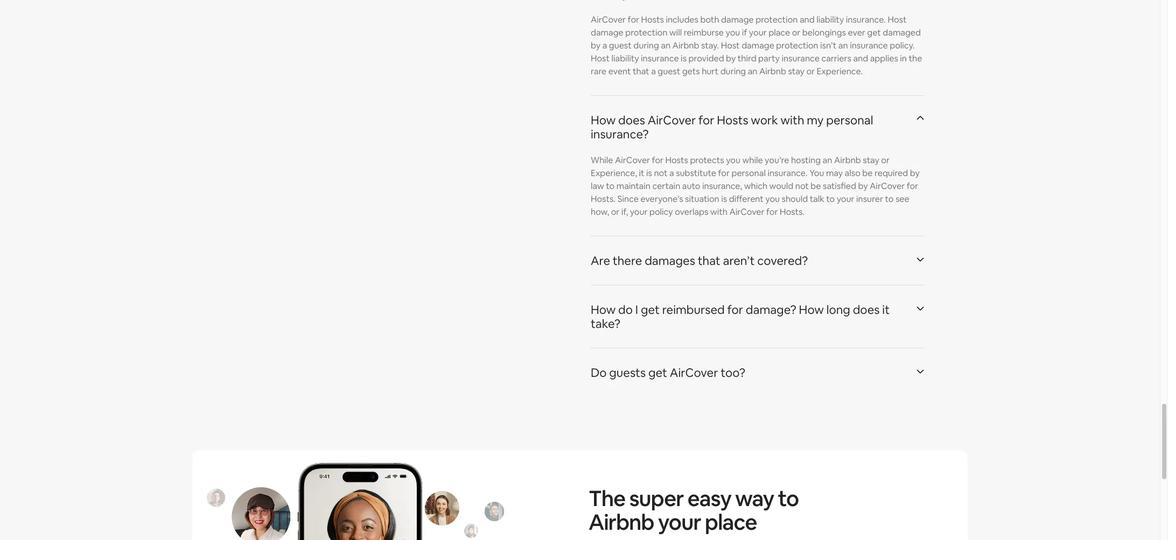 Task type: locate. For each thing, give the bounding box(es) containing it.
1 vertical spatial it
[[883, 302, 890, 317]]

aren't
[[723, 253, 755, 268]]

1 horizontal spatial and
[[854, 53, 869, 64]]

required
[[875, 167, 908, 179]]

for
[[628, 14, 639, 25], [699, 113, 715, 128], [652, 155, 664, 166], [718, 167, 730, 179], [907, 180, 919, 192], [767, 206, 778, 218], [728, 302, 743, 317]]

airbnb
[[673, 40, 700, 51], [760, 66, 786, 77], [834, 155, 861, 166], [589, 508, 654, 536]]

0 vertical spatial a
[[603, 40, 607, 51]]

1 horizontal spatial stay
[[863, 155, 880, 166]]

belongings
[[803, 27, 846, 38]]

not up should
[[796, 180, 809, 192]]

insurance
[[850, 40, 888, 51], [641, 53, 679, 64], [782, 53, 820, 64]]

how left do
[[591, 302, 616, 317]]

1 vertical spatial during
[[721, 66, 746, 77]]

covered?
[[758, 253, 808, 268]]

stay
[[788, 66, 805, 77], [863, 155, 880, 166]]

2 horizontal spatial host
[[888, 14, 907, 25]]

a inside while aircover for hosts protects you while you're hosting an airbnb stay or experience, it is not a substitute for personal insurance. you may also be required by law to maintain certain auto insurance, which would not be satisfied by aircover for hosts. since everyone's situation is different you should talk to your insurer to see how, or if, your policy overlaps with aircover for hosts.
[[670, 167, 674, 179]]

0 horizontal spatial during
[[634, 40, 659, 51]]

get right guests
[[649, 365, 668, 380]]

0 horizontal spatial personal
[[732, 167, 766, 179]]

0 vertical spatial guest
[[609, 40, 632, 51]]

your inside "aircover for hosts includes both damage protection and liability insurance. host damage protection will reimburse you if your place or belongings ever get damaged by a guest during an airbnb stay. host damage protection isn't an insurance policy. host liability insurance is provided by third party insurance carriers and applies in the rare event that a guest gets hurt during an airbnb stay or experience."
[[749, 27, 767, 38]]

insurance. inside "aircover for hosts includes both damage protection and liability insurance. host damage protection will reimburse you if your place or belongings ever get damaged by a guest during an airbnb stay. host damage protection isn't an insurance policy. host liability insurance is provided by third party insurance carriers and applies in the rare event that a guest gets hurt during an airbnb stay or experience."
[[846, 14, 886, 25]]

1 horizontal spatial a
[[651, 66, 656, 77]]

does right long
[[853, 302, 880, 317]]

2 horizontal spatial is
[[721, 193, 727, 205]]

satisfied
[[823, 180, 857, 192]]

host
[[888, 14, 907, 25], [721, 40, 740, 51], [591, 53, 610, 64]]

does inside how do i get reimbursed for damage? how long does it take?
[[853, 302, 880, 317]]

guest up event
[[609, 40, 632, 51]]

0 horizontal spatial that
[[633, 66, 649, 77]]

0 vertical spatial not
[[654, 167, 668, 179]]

you
[[810, 167, 824, 179]]

stay.
[[701, 40, 719, 51]]

1 vertical spatial you
[[726, 155, 741, 166]]

1 vertical spatial with
[[711, 206, 728, 218]]

damage up "if" at the right top
[[721, 14, 754, 25]]

0 vertical spatial you
[[726, 27, 740, 38]]

does down event
[[618, 113, 645, 128]]

for inside "how does aircover for hosts work with my personal insurance?"
[[699, 113, 715, 128]]

hosts inside while aircover for hosts protects you while you're hosting an airbnb stay or experience, it is not a substitute for personal insurance. you may also be required by law to maintain certain auto insurance, which would not be satisfied by aircover for hosts. since everyone's situation is different you should talk to your insurer to see how, or if, your policy overlaps with aircover for hosts.
[[666, 155, 688, 166]]

1 vertical spatial not
[[796, 180, 809, 192]]

everyone's
[[641, 193, 683, 205]]

protection up place
[[756, 14, 798, 25]]

0 horizontal spatial with
[[711, 206, 728, 218]]

or
[[792, 27, 801, 38], [807, 66, 815, 77], [882, 155, 890, 166], [611, 206, 620, 218]]

and
[[800, 14, 815, 25], [854, 53, 869, 64]]

how does aircover for hosts work with my personal insurance? button
[[591, 100, 925, 154]]

liability
[[817, 14, 844, 25], [612, 53, 639, 64]]

you left while
[[726, 155, 741, 166]]

1 vertical spatial liability
[[612, 53, 639, 64]]

get right i
[[641, 302, 660, 317]]

0 vertical spatial stay
[[788, 66, 805, 77]]

0 horizontal spatial guest
[[609, 40, 632, 51]]

0 horizontal spatial host
[[591, 53, 610, 64]]

with inside "how does aircover for hosts work with my personal insurance?"
[[781, 113, 805, 128]]

if
[[742, 27, 747, 38]]

aircover inside dropdown button
[[670, 365, 718, 380]]

2 horizontal spatial hosts
[[717, 113, 749, 128]]

0 horizontal spatial does
[[618, 113, 645, 128]]

host up damaged
[[888, 14, 907, 25]]

during
[[634, 40, 659, 51], [721, 66, 746, 77]]

aircover left the too?
[[670, 365, 718, 380]]

0 vertical spatial liability
[[817, 14, 844, 25]]

0 vertical spatial and
[[800, 14, 815, 25]]

for up protects
[[699, 113, 715, 128]]

hosts
[[641, 14, 664, 25], [717, 113, 749, 128], [666, 155, 688, 166]]

with down situation
[[711, 206, 728, 218]]

1 horizontal spatial with
[[781, 113, 805, 128]]

hosts. up how,
[[591, 193, 616, 205]]

your
[[749, 27, 767, 38], [837, 193, 855, 205], [630, 206, 648, 218]]

1 vertical spatial hosts.
[[780, 206, 805, 218]]

with left my
[[781, 113, 805, 128]]

1 vertical spatial a
[[651, 66, 656, 77]]

1 horizontal spatial be
[[863, 167, 873, 179]]

0 horizontal spatial insurance.
[[768, 167, 808, 179]]

hosts.
[[591, 193, 616, 205], [780, 206, 805, 218]]

get inside dropdown button
[[649, 365, 668, 380]]

party
[[759, 53, 780, 64]]

stay down place
[[788, 66, 805, 77]]

for left damage?
[[728, 302, 743, 317]]

how up while
[[591, 113, 616, 128]]

for left the includes
[[628, 14, 639, 25]]

personal inside while aircover for hosts protects you while you're hosting an airbnb stay or experience, it is not a substitute for personal insurance. you may also be required by law to maintain certain auto insurance, which would not be satisfied by aircover for hosts. since everyone's situation is different you should talk to your insurer to see how, or if, your policy overlaps with aircover for hosts.
[[732, 167, 766, 179]]

aircover down gets
[[648, 113, 696, 128]]

while aircover for hosts protects you while you're hosting an airbnb stay or experience, it is not a substitute for personal insurance. you may also be required by law to maintain certain auto insurance, which would not be satisfied by aircover for hosts. since everyone's situation is different you should talk to your insurer to see how, or if, your policy overlaps with aircover for hosts.
[[591, 155, 920, 218]]

hosts inside "how does aircover for hosts work with my personal insurance?"
[[717, 113, 749, 128]]

0 vertical spatial personal
[[826, 113, 874, 128]]

your right "if" at the right top
[[749, 27, 767, 38]]

easy
[[688, 485, 731, 513]]

by
[[591, 40, 601, 51], [726, 53, 736, 64], [910, 167, 920, 179], [858, 180, 868, 192]]

0 vertical spatial get
[[867, 27, 881, 38]]

to left see
[[885, 193, 894, 205]]

do guests get aircover too?
[[591, 365, 746, 380]]

or right place
[[792, 27, 801, 38]]

1 horizontal spatial personal
[[826, 113, 874, 128]]

is down 'insurance,'
[[721, 193, 727, 205]]

law
[[591, 180, 604, 192]]

gets
[[682, 66, 700, 77]]

1 horizontal spatial your
[[749, 27, 767, 38]]

way
[[735, 485, 774, 513]]

1 horizontal spatial not
[[796, 180, 809, 192]]

a
[[603, 40, 607, 51], [651, 66, 656, 77], [670, 167, 674, 179]]

0 vertical spatial is
[[681, 53, 687, 64]]

a up certain
[[670, 167, 674, 179]]

and left applies
[[854, 53, 869, 64]]

an down will
[[661, 40, 671, 51]]

get inside "aircover for hosts includes both damage protection and liability insurance. host damage protection will reimburse you if your place or belongings ever get damaged by a guest during an airbnb stay. host damage protection isn't an insurance policy. host liability insurance is provided by third party insurance carriers and applies in the rare event that a guest gets hurt during an airbnb stay or experience."
[[867, 27, 881, 38]]

0 horizontal spatial stay
[[788, 66, 805, 77]]

1 vertical spatial that
[[698, 253, 721, 268]]

1 vertical spatial host
[[721, 40, 740, 51]]

2 vertical spatial get
[[649, 365, 668, 380]]

1 horizontal spatial does
[[853, 302, 880, 317]]

protection down place
[[776, 40, 819, 51]]

a right event
[[651, 66, 656, 77]]

insurance right party
[[782, 53, 820, 64]]

0 vertical spatial during
[[634, 40, 659, 51]]

aircover up rare
[[591, 14, 626, 25]]

how,
[[591, 206, 609, 218]]

not
[[654, 167, 668, 179], [796, 180, 809, 192]]

2 vertical spatial hosts
[[666, 155, 688, 166]]

by up insurer
[[858, 180, 868, 192]]

you
[[726, 27, 740, 38], [726, 155, 741, 166], [766, 193, 780, 205]]

do guests get aircover too? button
[[591, 353, 925, 393]]

experience.
[[817, 66, 863, 77]]

it up maintain
[[639, 167, 645, 179]]

2 horizontal spatial a
[[670, 167, 674, 179]]

0 vertical spatial damage
[[721, 14, 754, 25]]

1 vertical spatial damage
[[591, 27, 624, 38]]

hosts. down should
[[780, 206, 805, 218]]

1 vertical spatial insurance.
[[768, 167, 808, 179]]

0 vertical spatial be
[[863, 167, 873, 179]]

your right if,
[[630, 206, 648, 218]]

hosts left work
[[717, 113, 749, 128]]

since
[[618, 193, 639, 205]]

get right ever
[[867, 27, 881, 38]]

work
[[751, 113, 778, 128]]

0 horizontal spatial a
[[603, 40, 607, 51]]

damage?
[[746, 302, 797, 317]]

2 horizontal spatial insurance
[[850, 40, 888, 51]]

not up certain
[[654, 167, 668, 179]]

be right also
[[863, 167, 873, 179]]

host right stay.
[[721, 40, 740, 51]]

to
[[606, 180, 615, 192], [827, 193, 835, 205], [885, 193, 894, 205], [778, 485, 799, 513]]

how
[[591, 113, 616, 128], [591, 302, 616, 317], [799, 302, 824, 317]]

or left experience.
[[807, 66, 815, 77]]

that left the aren't
[[698, 253, 721, 268]]

2 vertical spatial your
[[630, 206, 648, 218]]

damage
[[721, 14, 754, 25], [591, 27, 624, 38], [742, 40, 775, 51]]

guest
[[609, 40, 632, 51], [658, 66, 681, 77]]

ever
[[848, 27, 866, 38]]

insurance down will
[[641, 53, 679, 64]]

liability up event
[[612, 53, 639, 64]]

you're
[[765, 155, 789, 166]]

place
[[769, 27, 790, 38]]

1 horizontal spatial is
[[681, 53, 687, 64]]

are there damages that aren't covered? button
[[591, 241, 925, 281]]

1 horizontal spatial guest
[[658, 66, 681, 77]]

0 vertical spatial it
[[639, 167, 645, 179]]

that
[[633, 66, 649, 77], [698, 253, 721, 268]]

2 horizontal spatial your
[[837, 193, 855, 205]]

damage up rare
[[591, 27, 624, 38]]

to right the way
[[778, 485, 799, 513]]

does
[[618, 113, 645, 128], [853, 302, 880, 317]]

that right event
[[633, 66, 649, 77]]

your down "satisfied"
[[837, 193, 855, 205]]

1 horizontal spatial it
[[883, 302, 890, 317]]

1 vertical spatial hosts
[[717, 113, 749, 128]]

it inside how do i get reimbursed for damage? how long does it take?
[[883, 302, 890, 317]]

1 vertical spatial is
[[646, 167, 652, 179]]

in
[[900, 53, 907, 64]]

how inside "how does aircover for hosts work with my personal insurance?"
[[591, 113, 616, 128]]

by left the third
[[726, 53, 736, 64]]

1 vertical spatial personal
[[732, 167, 766, 179]]

protection
[[756, 14, 798, 25], [626, 27, 668, 38], [776, 40, 819, 51]]

protection left will
[[626, 27, 668, 38]]

personal right my
[[826, 113, 874, 128]]

guest left gets
[[658, 66, 681, 77]]

0 vertical spatial your
[[749, 27, 767, 38]]

damages
[[645, 253, 695, 268]]

personal down while
[[732, 167, 766, 179]]

applies
[[870, 53, 898, 64]]

0 vertical spatial that
[[633, 66, 649, 77]]

1 vertical spatial protection
[[626, 27, 668, 38]]

2 vertical spatial a
[[670, 167, 674, 179]]

with
[[781, 113, 805, 128], [711, 206, 728, 218]]

airbnb inside while aircover for hosts protects you while you're hosting an airbnb stay or experience, it is not a substitute for personal insurance. you may also be required by law to maintain certain auto insurance, which would not be satisfied by aircover for hosts. since everyone's situation is different you should talk to your insurer to see how, or if, your policy overlaps with aircover for hosts.
[[834, 155, 861, 166]]

a smiling superhost in the airbnb app. text informs us that her name is myranda, she has three years' experience hosting in little rock, and her airbnb rating is 4.96 stars out of 5. image
[[192, 451, 533, 540], [192, 451, 533, 540]]

0 vertical spatial hosts
[[641, 14, 664, 25]]

do
[[591, 365, 607, 380]]

0 vertical spatial protection
[[756, 14, 798, 25]]

1 horizontal spatial hosts.
[[780, 206, 805, 218]]

reimbursed
[[662, 302, 725, 317]]

super
[[629, 485, 684, 513]]

damage up the third
[[742, 40, 775, 51]]

for up certain
[[652, 155, 664, 166]]

while
[[743, 155, 763, 166]]

is
[[681, 53, 687, 64], [646, 167, 652, 179], [721, 193, 727, 205]]

aircover for hosts includes both damage protection and liability insurance. host damage protection will reimburse you if your place or belongings ever get damaged by a guest during an airbnb stay. host damage protection isn't an insurance policy. host liability insurance is provided by third party insurance carriers and applies in the rare event that a guest gets hurt during an airbnb stay or experience.
[[591, 14, 922, 77]]

1 vertical spatial does
[[853, 302, 880, 317]]

the
[[589, 485, 626, 513]]

is up gets
[[681, 53, 687, 64]]

be
[[863, 167, 873, 179], [811, 180, 821, 192]]

0 horizontal spatial hosts
[[641, 14, 664, 25]]

0 vertical spatial does
[[618, 113, 645, 128]]

1 horizontal spatial insurance.
[[846, 14, 886, 25]]

auto
[[682, 180, 701, 192]]

hosts up the substitute
[[666, 155, 688, 166]]

1 vertical spatial get
[[641, 302, 660, 317]]

0 horizontal spatial liability
[[612, 53, 639, 64]]

insurance down ever
[[850, 40, 888, 51]]

1 horizontal spatial that
[[698, 253, 721, 268]]

1 horizontal spatial liability
[[817, 14, 844, 25]]

with inside while aircover for hosts protects you while you're hosting an airbnb stay or experience, it is not a substitute for personal insurance. you may also be required by law to maintain certain auto insurance, which would not be satisfied by aircover for hosts. since everyone's situation is different you should talk to your insurer to see how, or if, your policy overlaps with aircover for hosts.
[[711, 206, 728, 218]]

it right long
[[883, 302, 890, 317]]

you down would
[[766, 193, 780, 205]]

is up maintain
[[646, 167, 652, 179]]

hosts left the includes
[[641, 14, 664, 25]]

be down you
[[811, 180, 821, 192]]

insurance.
[[846, 14, 886, 25], [768, 167, 808, 179]]

insurance. up ever
[[846, 14, 886, 25]]

stay up the required
[[863, 155, 880, 166]]

0 horizontal spatial hosts.
[[591, 193, 616, 205]]

liability up belongings
[[817, 14, 844, 25]]

0 horizontal spatial and
[[800, 14, 815, 25]]

0 vertical spatial with
[[781, 113, 805, 128]]

overlaps
[[675, 206, 709, 218]]

or left if,
[[611, 206, 620, 218]]

1 horizontal spatial hosts
[[666, 155, 688, 166]]

for up see
[[907, 180, 919, 192]]

is inside "aircover for hosts includes both damage protection and liability insurance. host damage protection will reimburse you if your place or belongings ever get damaged by a guest during an airbnb stay. host damage protection isn't an insurance policy. host liability insurance is provided by third party insurance carriers and applies in the rare event that a guest gets hurt during an airbnb stay or experience."
[[681, 53, 687, 64]]

2 vertical spatial is
[[721, 193, 727, 205]]

or up the required
[[882, 155, 890, 166]]

too?
[[721, 365, 746, 380]]

1 vertical spatial be
[[811, 180, 821, 192]]

a up rare
[[603, 40, 607, 51]]

you left "if" at the right top
[[726, 27, 740, 38]]

it inside while aircover for hosts protects you while you're hosting an airbnb stay or experience, it is not a substitute for personal insurance. you may also be required by law to maintain certain auto insurance, which would not be satisfied by aircover for hosts. since everyone's situation is different you should talk to your insurer to see how, or if, your policy overlaps with aircover for hosts.
[[639, 167, 645, 179]]

host up rare
[[591, 53, 610, 64]]

0 vertical spatial insurance.
[[846, 14, 886, 25]]

and up belongings
[[800, 14, 815, 25]]

an up may
[[823, 155, 833, 166]]

1 vertical spatial stay
[[863, 155, 880, 166]]

insurance. up would
[[768, 167, 808, 179]]



Task type: vqa. For each thing, say whether or not it's contained in the screenshot.
Phone
no



Task type: describe. For each thing, give the bounding box(es) containing it.
do
[[618, 302, 633, 317]]

guests
[[609, 365, 646, 380]]

1 vertical spatial and
[[854, 53, 869, 64]]

2 vertical spatial damage
[[742, 40, 775, 51]]

carriers
[[822, 53, 852, 64]]

there
[[613, 253, 642, 268]]

event
[[609, 66, 631, 77]]

policy
[[650, 206, 673, 218]]

experience,
[[591, 167, 637, 179]]

how for how does aircover for hosts work with my personal insurance?
[[591, 113, 616, 128]]

airbnb inside the super easy way to airbnb your place
[[589, 508, 654, 536]]

2 vertical spatial protection
[[776, 40, 819, 51]]

will
[[670, 27, 682, 38]]

provided
[[689, 53, 724, 64]]

1 horizontal spatial during
[[721, 66, 746, 77]]

which
[[744, 180, 768, 192]]

third
[[738, 53, 757, 64]]

take?
[[591, 316, 621, 331]]

you inside "aircover for hosts includes both damage protection and liability insurance. host damage protection will reimburse you if your place or belongings ever get damaged by a guest during an airbnb stay. host damage protection isn't an insurance policy. host liability insurance is provided by third party insurance carriers and applies in the rare event that a guest gets hurt during an airbnb stay or experience."
[[726, 27, 740, 38]]

1 vertical spatial your
[[837, 193, 855, 205]]

for up 'insurance,'
[[718, 167, 730, 179]]

by right the required
[[910, 167, 920, 179]]

i
[[636, 302, 638, 317]]

insurance,
[[702, 180, 742, 192]]

get inside how do i get reimbursed for damage? how long does it take?
[[641, 302, 660, 317]]

aircover up experience,
[[615, 155, 650, 166]]

that inside "aircover for hosts includes both damage protection and liability insurance. host damage protection will reimburse you if your place or belongings ever get damaged by a guest during an airbnb stay. host damage protection isn't an insurance policy. host liability insurance is provided by third party insurance carriers and applies in the rare event that a guest gets hurt during an airbnb stay or experience."
[[633, 66, 649, 77]]

policy.
[[890, 40, 915, 51]]

an down the third
[[748, 66, 758, 77]]

are there damages that aren't covered?
[[591, 253, 808, 268]]

0 horizontal spatial not
[[654, 167, 668, 179]]

stay inside while aircover for hosts protects you while you're hosting an airbnb stay or experience, it is not a substitute for personal insurance. you may also be required by law to maintain certain auto insurance, which would not be satisfied by aircover for hosts. since everyone's situation is different you should talk to your insurer to see how, or if, your policy overlaps with aircover for hosts.
[[863, 155, 880, 166]]

for inside "aircover for hosts includes both damage protection and liability insurance. host damage protection will reimburse you if your place or belongings ever get damaged by a guest during an airbnb stay. host damage protection isn't an insurance policy. host liability insurance is provided by third party insurance carriers and applies in the rare event that a guest gets hurt during an airbnb stay or experience."
[[628, 14, 639, 25]]

reimburse
[[684, 27, 724, 38]]

1 horizontal spatial insurance
[[782, 53, 820, 64]]

rare
[[591, 66, 607, 77]]

0 horizontal spatial insurance
[[641, 53, 679, 64]]

while
[[591, 155, 613, 166]]

if,
[[622, 206, 628, 218]]

by up rare
[[591, 40, 601, 51]]

aircover down the required
[[870, 180, 905, 192]]

see
[[896, 193, 910, 205]]

different
[[729, 193, 764, 205]]

maintain
[[617, 180, 651, 192]]

both
[[701, 14, 719, 25]]

substitute
[[676, 167, 716, 179]]

your place
[[658, 508, 757, 536]]

the
[[909, 53, 922, 64]]

also
[[845, 167, 861, 179]]

to inside the super easy way to airbnb your place
[[778, 485, 799, 513]]

aircover down different
[[730, 206, 765, 218]]

1 horizontal spatial host
[[721, 40, 740, 51]]

0 horizontal spatial your
[[630, 206, 648, 218]]

0 vertical spatial host
[[888, 14, 907, 25]]

how for how do i get reimbursed for damage? how long does it take?
[[591, 302, 616, 317]]

how left long
[[799, 302, 824, 317]]

insurance. inside while aircover for hosts protects you while you're hosting an airbnb stay or experience, it is not a substitute for personal insurance. you may also be required by law to maintain certain auto insurance, which would not be satisfied by aircover for hosts. since everyone's situation is different you should talk to your insurer to see how, or if, your policy overlaps with aircover for hosts.
[[768, 167, 808, 179]]

my
[[807, 113, 824, 128]]

certain
[[653, 180, 681, 192]]

an inside while aircover for hosts protects you while you're hosting an airbnb stay or experience, it is not a substitute for personal insurance. you may also be required by law to maintain certain auto insurance, which would not be satisfied by aircover for hosts. since everyone's situation is different you should talk to your insurer to see how, or if, your policy overlaps with aircover for hosts.
[[823, 155, 833, 166]]

hosts inside "aircover for hosts includes both damage protection and liability insurance. host damage protection will reimburse you if your place or belongings ever get damaged by a guest during an airbnb stay. host damage protection isn't an insurance policy. host liability insurance is provided by third party insurance carriers and applies in the rare event that a guest gets hurt during an airbnb stay or experience."
[[641, 14, 664, 25]]

includes
[[666, 14, 699, 25]]

insurance?
[[591, 127, 649, 142]]

does inside "how does aircover for hosts work with my personal insurance?"
[[618, 113, 645, 128]]

how does aircover for hosts work with my personal insurance?
[[591, 113, 874, 142]]

may
[[826, 167, 843, 179]]

the super easy way to airbnb your place
[[589, 485, 799, 536]]

should
[[782, 193, 808, 205]]

long
[[827, 302, 851, 317]]

hurt
[[702, 66, 719, 77]]

situation
[[685, 193, 720, 205]]

aircover inside "aircover for hosts includes both damage protection and liability insurance. host damage protection will reimburse you if your place or belongings ever get damaged by a guest during an airbnb stay. host damage protection isn't an insurance policy. host liability insurance is provided by third party insurance carriers and applies in the rare event that a guest gets hurt during an airbnb stay or experience."
[[591, 14, 626, 25]]

would
[[770, 180, 794, 192]]

how do i get reimbursed for damage? how long does it take?
[[591, 302, 890, 331]]

1 vertical spatial guest
[[658, 66, 681, 77]]

stay inside "aircover for hosts includes both damage protection and liability insurance. host damage protection will reimburse you if your place or belongings ever get damaged by a guest during an airbnb stay. host damage protection isn't an insurance policy. host liability insurance is provided by third party insurance carriers and applies in the rare event that a guest gets hurt during an airbnb stay or experience."
[[788, 66, 805, 77]]

personal inside "how does aircover for hosts work with my personal insurance?"
[[826, 113, 874, 128]]

protects
[[690, 155, 724, 166]]

damaged
[[883, 27, 921, 38]]

2 vertical spatial you
[[766, 193, 780, 205]]

aircover inside "how does aircover for hosts work with my personal insurance?"
[[648, 113, 696, 128]]

an up carriers
[[839, 40, 848, 51]]

for down would
[[767, 206, 778, 218]]

that inside dropdown button
[[698, 253, 721, 268]]

how do i get reimbursed for damage? how long does it take? button
[[591, 290, 925, 344]]

are
[[591, 253, 610, 268]]

to right law
[[606, 180, 615, 192]]

isn't
[[820, 40, 837, 51]]

for inside how do i get reimbursed for damage? how long does it take?
[[728, 302, 743, 317]]

2 vertical spatial host
[[591, 53, 610, 64]]

0 vertical spatial hosts.
[[591, 193, 616, 205]]

to right talk
[[827, 193, 835, 205]]

talk
[[810, 193, 825, 205]]

0 horizontal spatial be
[[811, 180, 821, 192]]

insurer
[[857, 193, 883, 205]]

hosting
[[791, 155, 821, 166]]

0 horizontal spatial is
[[646, 167, 652, 179]]



